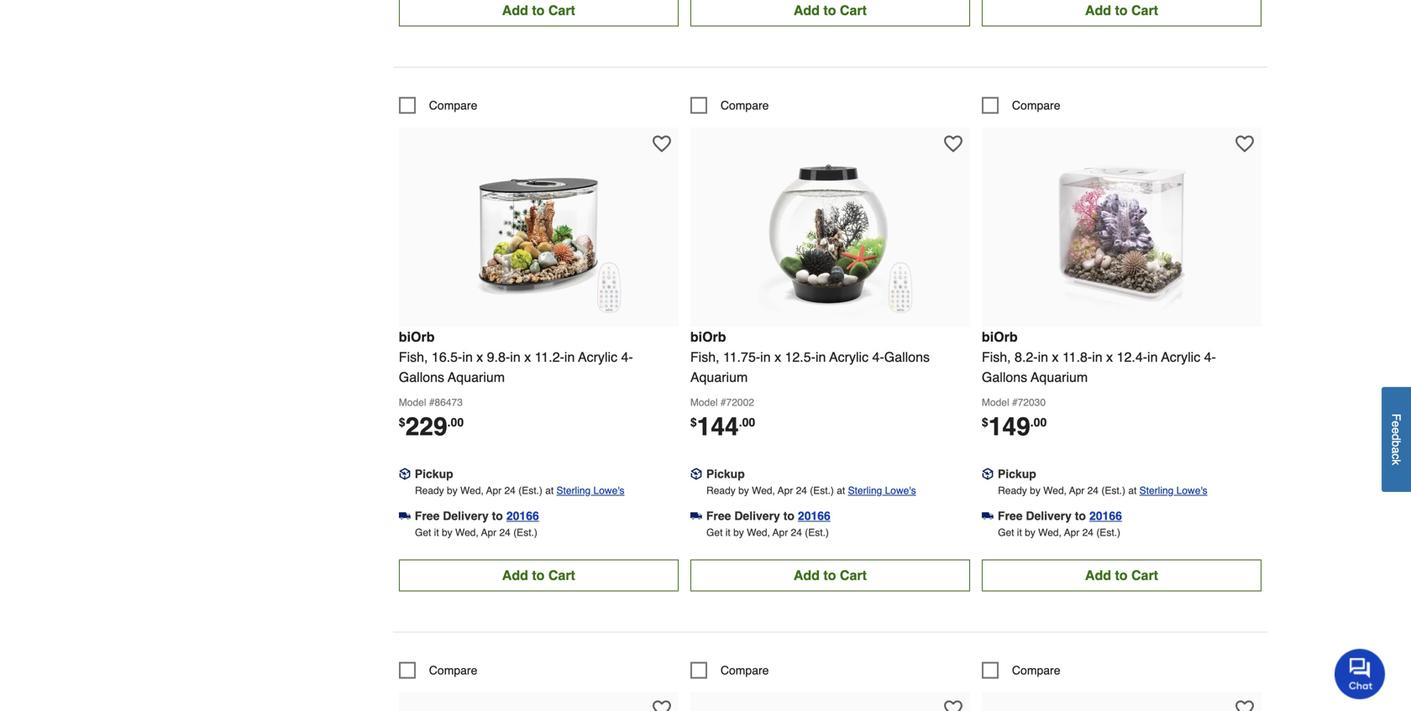 Task type: vqa. For each thing, say whether or not it's contained in the screenshot.
'ecru' image Out
no



Task type: locate. For each thing, give the bounding box(es) containing it.
4- right 11.2-
[[621, 349, 633, 365]]

2 horizontal spatial gallons
[[982, 370, 1028, 385]]

# for biorb fish, 8.2-in x 11.8-in x 12.4-in acrylic 4- gallons aquarium
[[1012, 397, 1018, 409]]

0 horizontal spatial #
[[429, 397, 435, 409]]

3 # from the left
[[1012, 397, 1018, 409]]

free delivery to 20166
[[415, 509, 539, 523], [706, 509, 831, 523], [998, 509, 1122, 523]]

biorb inside biorb fish, 16.5-in x 9.8-in x 11.2-in acrylic 4- gallons aquarium
[[399, 329, 435, 345]]

2 # from the left
[[721, 397, 726, 409]]

2 horizontal spatial it
[[1017, 527, 1022, 539]]

3 pickup from the left
[[998, 467, 1036, 481]]

delivery for 1st '20166' button
[[443, 509, 489, 523]]

1 get it by wed, apr 24 (est.) from the left
[[415, 527, 538, 539]]

1 horizontal spatial delivery
[[734, 509, 780, 523]]

gallons
[[884, 349, 930, 365], [399, 370, 444, 385], [982, 370, 1028, 385]]

2 horizontal spatial $
[[982, 416, 988, 429]]

9.8-
[[487, 349, 510, 365]]

1 horizontal spatial pickup
[[706, 467, 745, 481]]

8 in from the left
[[1148, 349, 1158, 365]]

0 horizontal spatial 20166
[[506, 509, 539, 523]]

1 horizontal spatial acrylic
[[829, 349, 869, 365]]

2 horizontal spatial get it by wed, apr 24 (est.)
[[998, 527, 1121, 539]]

acrylic for fish, 8.2-in x 11.8-in x 12.4-in acrylic 4- gallons aquarium
[[1161, 349, 1201, 365]]

4 x from the left
[[1052, 349, 1059, 365]]

1 horizontal spatial free delivery to 20166
[[706, 509, 831, 523]]

229
[[405, 412, 447, 441]]

3 lowe's from the left
[[1177, 485, 1208, 497]]

.00 down 86473
[[447, 416, 464, 429]]

2 e from the top
[[1390, 428, 1403, 434]]

aquarium
[[448, 370, 505, 385], [690, 370, 748, 385], [1031, 370, 1088, 385]]

biorb for 16.5-
[[399, 329, 435, 345]]

at for 2nd '20166' button from the left
[[837, 485, 845, 497]]

2 biorb from the left
[[690, 329, 726, 345]]

sterling lowe's button
[[557, 483, 625, 499], [848, 483, 916, 499], [1140, 483, 1208, 499]]

x left 11.2-
[[524, 349, 531, 365]]

2 horizontal spatial 20166
[[1090, 509, 1122, 523]]

2 pickup from the left
[[706, 467, 745, 481]]

2 aquarium from the left
[[690, 370, 748, 385]]

free
[[415, 509, 440, 523], [706, 509, 731, 523], [998, 509, 1023, 523]]

3 ready by wed, apr 24 (est.) at sterling lowe's from the left
[[998, 485, 1208, 497]]

$ down model # 72002
[[690, 416, 697, 429]]

5014758731 element
[[982, 97, 1061, 114]]

0 horizontal spatial it
[[434, 527, 439, 539]]

in left 11.2-
[[510, 349, 521, 365]]

1 $ from the left
[[399, 416, 405, 429]]

24
[[504, 485, 516, 497], [796, 485, 807, 497], [1088, 485, 1099, 497], [499, 527, 511, 539], [791, 527, 802, 539], [1083, 527, 1094, 539]]

to
[[532, 2, 545, 18], [824, 2, 836, 18], [1115, 2, 1128, 18], [492, 509, 503, 523], [784, 509, 795, 523], [1075, 509, 1086, 523], [532, 568, 545, 583], [824, 568, 836, 583], [1115, 568, 1128, 583]]

2 horizontal spatial model
[[982, 397, 1009, 409]]

4- inside biorb fish, 8.2-in x 11.8-in x 12.4-in acrylic 4- gallons aquarium
[[1204, 349, 1216, 365]]

1 horizontal spatial 20166 button
[[798, 508, 831, 525]]

.00 down 72002
[[739, 416, 755, 429]]

3 x from the left
[[775, 349, 781, 365]]

2 horizontal spatial acrylic
[[1161, 349, 1201, 365]]

in left 12.5-
[[760, 349, 771, 365]]

2 sterling from the left
[[848, 485, 882, 497]]

it
[[434, 527, 439, 539], [726, 527, 731, 539], [1017, 527, 1022, 539]]

biorb inside biorb fish, 11.75-in x 12.5-in acrylic 4-gallons aquarium
[[690, 329, 726, 345]]

1 x from the left
[[477, 349, 483, 365]]

acrylic right 11.2-
[[578, 349, 617, 365]]

1 horizontal spatial get it by wed, apr 24 (est.)
[[707, 527, 829, 539]]

1 horizontal spatial free
[[706, 509, 731, 523]]

compare inside 5014758747 element
[[429, 664, 477, 677]]

2 delivery from the left
[[734, 509, 780, 523]]

20166 button
[[506, 508, 539, 525], [798, 508, 831, 525], [1090, 508, 1122, 525]]

2 horizontal spatial #
[[1012, 397, 1018, 409]]

2 in from the left
[[510, 349, 521, 365]]

1 horizontal spatial gallons
[[884, 349, 930, 365]]

model up 229
[[399, 397, 426, 409]]

$
[[399, 416, 405, 429], [690, 416, 697, 429], [982, 416, 988, 429]]

3 sterling from the left
[[1140, 485, 1174, 497]]

# up actual price $144.00 element
[[721, 397, 726, 409]]

gallons inside biorb fish, 8.2-in x 11.8-in x 12.4-in acrylic 4- gallons aquarium
[[982, 370, 1028, 385]]

1 .00 from the left
[[447, 416, 464, 429]]

2 horizontal spatial pickup image
[[982, 468, 994, 480]]

4-
[[621, 349, 633, 365], [872, 349, 884, 365], [1204, 349, 1216, 365]]

2 horizontal spatial free
[[998, 509, 1023, 523]]

ready
[[415, 485, 444, 497], [707, 485, 736, 497], [998, 485, 1027, 497]]

sterling lowe's button for 1st '20166' button
[[557, 483, 625, 499]]

pickup for truck filled icon associated with 1st '20166' button
[[415, 467, 453, 481]]

compare inside 5014758685 element
[[1012, 664, 1061, 677]]

2 horizontal spatial ready by wed, apr 24 (est.) at sterling lowe's
[[998, 485, 1208, 497]]

11.2-
[[535, 349, 564, 365]]

0 horizontal spatial get
[[415, 527, 431, 539]]

biorb up 11.75-
[[690, 329, 726, 345]]

.00 inside $ 229 .00
[[447, 416, 464, 429]]

3 free delivery to 20166 from the left
[[998, 509, 1122, 523]]

4- right 12.5-
[[872, 349, 884, 365]]

in left 11.8-
[[1038, 349, 1048, 365]]

pickup image
[[399, 468, 411, 480], [690, 468, 702, 480], [982, 468, 994, 480]]

2 horizontal spatial 4-
[[1204, 349, 1216, 365]]

aquarium down 9.8-
[[448, 370, 505, 385]]

$ down model # 86473 at the left
[[399, 416, 405, 429]]

aquarium down 11.8-
[[1031, 370, 1088, 385]]

3 get it by wed, apr 24 (est.) from the left
[[998, 527, 1121, 539]]

ready by wed, apr 24 (est.) at sterling lowe's for third '20166' button from the left
[[998, 485, 1208, 497]]

0 horizontal spatial ready
[[415, 485, 444, 497]]

1 4- from the left
[[621, 349, 633, 365]]

acrylic for fish, 16.5-in x 9.8-in x 11.2-in acrylic 4- gallons aquarium
[[578, 349, 617, 365]]

1 horizontal spatial it
[[726, 527, 731, 539]]

1 horizontal spatial .00
[[739, 416, 755, 429]]

ready by wed, apr 24 (est.) at sterling lowe's
[[415, 485, 625, 497], [707, 485, 916, 497], [998, 485, 1208, 497]]

# up $ 149 .00
[[1012, 397, 1018, 409]]

apr
[[486, 485, 502, 497], [778, 485, 793, 497], [1069, 485, 1085, 497], [481, 527, 497, 539], [773, 527, 788, 539], [1064, 527, 1080, 539]]

2 ready from the left
[[707, 485, 736, 497]]

pickup image down 229
[[399, 468, 411, 480]]

1 biorb from the left
[[399, 329, 435, 345]]

lowe's
[[594, 485, 625, 497], [885, 485, 916, 497], [1177, 485, 1208, 497]]

1 horizontal spatial truck filled image
[[982, 510, 994, 522]]

aquarium up model # 72002
[[690, 370, 748, 385]]

pickup image up truck filled image
[[690, 468, 702, 480]]

in left 12.4-
[[1092, 349, 1103, 365]]

1 sterling from the left
[[557, 485, 591, 497]]

4- inside biorb fish, 16.5-in x 9.8-in x 11.2-in acrylic 4- gallons aquarium
[[621, 349, 633, 365]]

0 horizontal spatial sterling lowe's button
[[557, 483, 625, 499]]

1 horizontal spatial #
[[721, 397, 726, 409]]

2 truck filled image from the left
[[982, 510, 994, 522]]

compare
[[429, 99, 477, 112], [721, 99, 769, 112], [1012, 99, 1061, 112], [429, 664, 477, 677], [721, 664, 769, 677], [1012, 664, 1061, 677]]

x inside biorb fish, 11.75-in x 12.5-in acrylic 4-gallons aquarium
[[775, 349, 781, 365]]

0 horizontal spatial sterling
[[557, 485, 591, 497]]

in left 9.8-
[[462, 349, 473, 365]]

1 horizontal spatial ready by wed, apr 24 (est.) at sterling lowe's
[[707, 485, 916, 497]]

2 get it by wed, apr 24 (est.) from the left
[[707, 527, 829, 539]]

e up d at the bottom
[[1390, 421, 1403, 428]]

2 4- from the left
[[872, 349, 884, 365]]

acrylic
[[578, 349, 617, 365], [829, 349, 869, 365], [1161, 349, 1201, 365]]

5014758723 element
[[690, 662, 769, 679]]

model # 86473
[[399, 397, 463, 409]]

k
[[1390, 460, 1403, 466]]

3 fish, from the left
[[982, 349, 1011, 365]]

acrylic right 12.4-
[[1161, 349, 1201, 365]]

aquarium for fish, 8.2-in x 11.8-in x 12.4-in acrylic 4- gallons aquarium
[[1031, 370, 1088, 385]]

ready down actual price $144.00 element
[[707, 485, 736, 497]]

compare for 5014758685 element
[[1012, 664, 1061, 677]]

gallons inside biorb fish, 16.5-in x 9.8-in x 11.2-in acrylic 4- gallons aquarium
[[399, 370, 444, 385]]

5014758687 element
[[690, 97, 769, 114]]

fish, inside biorb fish, 16.5-in x 9.8-in x 11.2-in acrylic 4- gallons aquarium
[[399, 349, 428, 365]]

1 get from the left
[[415, 527, 431, 539]]

compare inside 5014758723 element
[[721, 664, 769, 677]]

2 horizontal spatial aquarium
[[1031, 370, 1088, 385]]

1 free delivery to 20166 from the left
[[415, 509, 539, 523]]

0 horizontal spatial pickup
[[415, 467, 453, 481]]

truck filled image for 1st '20166' button
[[399, 510, 411, 522]]

.00 inside $ 144 .00
[[739, 416, 755, 429]]

ready down actual price $229.00 element
[[415, 485, 444, 497]]

# up $ 229 .00
[[429, 397, 435, 409]]

.00 down "72030"
[[1031, 416, 1047, 429]]

2 acrylic from the left
[[829, 349, 869, 365]]

1 sterling lowe's button from the left
[[557, 483, 625, 499]]

1 horizontal spatial pickup image
[[690, 468, 702, 480]]

1 lowe's from the left
[[594, 485, 625, 497]]

2 ready by wed, apr 24 (est.) at sterling lowe's from the left
[[707, 485, 916, 497]]

2 horizontal spatial get
[[998, 527, 1014, 539]]

2 lowe's from the left
[[885, 485, 916, 497]]

0 horizontal spatial get it by wed, apr 24 (est.)
[[415, 527, 538, 539]]

3 $ from the left
[[982, 416, 988, 429]]

1 horizontal spatial model
[[690, 397, 718, 409]]

x left 11.8-
[[1052, 349, 1059, 365]]

sterling
[[557, 485, 591, 497], [848, 485, 882, 497], [1140, 485, 1174, 497]]

delivery
[[443, 509, 489, 523], [734, 509, 780, 523], [1026, 509, 1072, 523]]

0 horizontal spatial 20166 button
[[506, 508, 539, 525]]

$ 229 .00
[[399, 412, 464, 441]]

20166
[[506, 509, 539, 523], [798, 509, 831, 523], [1090, 509, 1122, 523]]

at for third '20166' button from the left
[[1128, 485, 1137, 497]]

compare for 5014758731 element
[[1012, 99, 1061, 112]]

2 horizontal spatial delivery
[[1026, 509, 1072, 523]]

12.4-
[[1117, 349, 1148, 365]]

fish, for fish, 8.2-in x 11.8-in x 12.4-in acrylic 4- gallons aquarium
[[982, 349, 1011, 365]]

truck filled image
[[399, 510, 411, 522], [982, 510, 994, 522]]

0 horizontal spatial free delivery to 20166
[[415, 509, 539, 523]]

0 horizontal spatial delivery
[[443, 509, 489, 523]]

actual price $144.00 element
[[690, 412, 755, 441]]

add
[[502, 2, 528, 18], [794, 2, 820, 18], [1085, 2, 1111, 18], [502, 568, 528, 583], [794, 568, 820, 583], [1085, 568, 1111, 583]]

$ 144 .00
[[690, 412, 755, 441]]

delivery for 2nd '20166' button from the left
[[734, 509, 780, 523]]

$ inside $ 229 .00
[[399, 416, 405, 429]]

x
[[477, 349, 483, 365], [524, 349, 531, 365], [775, 349, 781, 365], [1052, 349, 1059, 365], [1106, 349, 1113, 365]]

compare inside the '5014758693' element
[[429, 99, 477, 112]]

biorb up 16.5-
[[399, 329, 435, 345]]

.00 inside $ 149 .00
[[1031, 416, 1047, 429]]

0 horizontal spatial 4-
[[621, 349, 633, 365]]

compare for 5014758723 element
[[721, 664, 769, 677]]

x left 12.4-
[[1106, 349, 1113, 365]]

1 horizontal spatial at
[[837, 485, 845, 497]]

0 horizontal spatial biorb
[[399, 329, 435, 345]]

1 ready by wed, apr 24 (est.) at sterling lowe's from the left
[[415, 485, 625, 497]]

4 in from the left
[[760, 349, 771, 365]]

at
[[545, 485, 554, 497], [837, 485, 845, 497], [1128, 485, 1137, 497]]

biorb
[[399, 329, 435, 345], [690, 329, 726, 345], [982, 329, 1018, 345]]

in
[[462, 349, 473, 365], [510, 349, 521, 365], [564, 349, 575, 365], [760, 349, 771, 365], [816, 349, 826, 365], [1038, 349, 1048, 365], [1092, 349, 1103, 365], [1148, 349, 1158, 365]]

fish,
[[399, 349, 428, 365], [690, 349, 720, 365], [982, 349, 1011, 365]]

1 at from the left
[[545, 485, 554, 497]]

2 sterling lowe's button from the left
[[848, 483, 916, 499]]

72030
[[1018, 397, 1046, 409]]

biorb inside biorb fish, 8.2-in x 11.8-in x 12.4-in acrylic 4- gallons aquarium
[[982, 329, 1018, 345]]

1 horizontal spatial $
[[690, 416, 697, 429]]

2 fish, from the left
[[690, 349, 720, 365]]

in right 11.8-
[[1148, 349, 1158, 365]]

1 pickup from the left
[[415, 467, 453, 481]]

1 horizontal spatial sterling
[[848, 485, 882, 497]]

2 at from the left
[[837, 485, 845, 497]]

0 horizontal spatial at
[[545, 485, 554, 497]]

1 horizontal spatial aquarium
[[690, 370, 748, 385]]

free delivery to 20166 for 2nd '20166' button from the left
[[706, 509, 831, 523]]

0 horizontal spatial aquarium
[[448, 370, 505, 385]]

fish, for fish, 16.5-in x 9.8-in x 11.2-in acrylic 4- gallons aquarium
[[399, 349, 428, 365]]

lowe's for 1st '20166' button
[[594, 485, 625, 497]]

1 acrylic from the left
[[578, 349, 617, 365]]

$ for 144
[[690, 416, 697, 429]]

chat invite button image
[[1335, 649, 1386, 700]]

0 horizontal spatial heart outline image
[[653, 700, 671, 712]]

1 vertical spatial heart outline image
[[653, 700, 671, 712]]

cart
[[548, 2, 575, 18], [840, 2, 867, 18], [1132, 2, 1158, 18], [548, 568, 575, 583], [840, 568, 867, 583], [1132, 568, 1158, 583]]

2 horizontal spatial at
[[1128, 485, 1137, 497]]

by
[[447, 485, 458, 497], [738, 485, 749, 497], [1030, 485, 1041, 497], [442, 527, 453, 539], [733, 527, 744, 539], [1025, 527, 1036, 539]]

2 model from the left
[[690, 397, 718, 409]]

0 horizontal spatial gallons
[[399, 370, 444, 385]]

1 pickup image from the left
[[399, 468, 411, 480]]

3 4- from the left
[[1204, 349, 1216, 365]]

gallons inside biorb fish, 11.75-in x 12.5-in acrylic 4-gallons aquarium
[[884, 349, 930, 365]]

pickup image down 149
[[982, 468, 994, 480]]

truck filled image
[[690, 510, 702, 522]]

2 horizontal spatial 20166 button
[[1090, 508, 1122, 525]]

biorb fish, 16.5-in x 9.8-in x 11.2-in acrylic 4- gallons aquarium
[[399, 329, 633, 385]]

1 horizontal spatial get
[[707, 527, 723, 539]]

0 horizontal spatial acrylic
[[578, 349, 617, 365]]

3 sterling lowe's button from the left
[[1140, 483, 1208, 499]]

pickup
[[415, 467, 453, 481], [706, 467, 745, 481], [998, 467, 1036, 481]]

3 acrylic from the left
[[1161, 349, 1201, 365]]

0 horizontal spatial $
[[399, 416, 405, 429]]

0 horizontal spatial pickup image
[[399, 468, 411, 480]]

truck filled image for third '20166' button from the left
[[982, 510, 994, 522]]

1 fish, from the left
[[399, 349, 428, 365]]

1 # from the left
[[429, 397, 435, 409]]

1 horizontal spatial sterling lowe's button
[[848, 483, 916, 499]]

3 biorb from the left
[[982, 329, 1018, 345]]

0 horizontal spatial free
[[415, 509, 440, 523]]

delivery for third '20166' button from the left
[[1026, 509, 1072, 523]]

1 horizontal spatial lowe's
[[885, 485, 916, 497]]

.00 for 149
[[1031, 416, 1047, 429]]

pickup image for truck filled image
[[690, 468, 702, 480]]

1 horizontal spatial 20166
[[798, 509, 831, 523]]

biorb fish, 8.2-in x 11.8-in x 12.4-in acrylic 4-gallons aquarium image
[[1029, 136, 1214, 320]]

ready for truck filled icon associated with 1st '20166' button's pickup image
[[415, 485, 444, 497]]

model
[[399, 397, 426, 409], [690, 397, 718, 409], [982, 397, 1009, 409]]

3 at from the left
[[1128, 485, 1137, 497]]

2 horizontal spatial lowe's
[[1177, 485, 1208, 497]]

2 .00 from the left
[[739, 416, 755, 429]]

heart outline image
[[1236, 135, 1254, 153], [653, 700, 671, 712]]

2 horizontal spatial fish,
[[982, 349, 1011, 365]]

model up 144
[[690, 397, 718, 409]]

1 e from the top
[[1390, 421, 1403, 428]]

f e e d b a c k
[[1390, 414, 1403, 466]]

3 .00 from the left
[[1031, 416, 1047, 429]]

e up b
[[1390, 428, 1403, 434]]

.00
[[447, 416, 464, 429], [739, 416, 755, 429], [1031, 416, 1047, 429]]

fish, left 16.5-
[[399, 349, 428, 365]]

1 horizontal spatial 4-
[[872, 349, 884, 365]]

lowe's for 2nd '20166' button from the left
[[885, 485, 916, 497]]

144
[[697, 412, 739, 441]]

1 horizontal spatial biorb
[[690, 329, 726, 345]]

#
[[429, 397, 435, 409], [721, 397, 726, 409], [1012, 397, 1018, 409]]

3 aquarium from the left
[[1031, 370, 1088, 385]]

x left 9.8-
[[477, 349, 483, 365]]

0 horizontal spatial fish,
[[399, 349, 428, 365]]

fish, inside biorb fish, 11.75-in x 12.5-in acrylic 4-gallons aquarium
[[690, 349, 720, 365]]

acrylic inside biorb fish, 16.5-in x 9.8-in x 11.2-in acrylic 4- gallons aquarium
[[578, 349, 617, 365]]

7 in from the left
[[1092, 349, 1103, 365]]

1 model from the left
[[399, 397, 426, 409]]

1 truck filled image from the left
[[399, 510, 411, 522]]

3 get from the left
[[998, 527, 1014, 539]]

$ inside $ 149 .00
[[982, 416, 988, 429]]

b
[[1390, 441, 1403, 447]]

acrylic right 12.5-
[[829, 349, 869, 365]]

0 horizontal spatial truck filled image
[[399, 510, 411, 522]]

in right 9.8-
[[564, 349, 575, 365]]

add to cart button
[[399, 0, 679, 26], [690, 0, 970, 26], [982, 0, 1262, 26], [399, 560, 679, 592], [690, 560, 970, 592], [982, 560, 1262, 592]]

1 aquarium from the left
[[448, 370, 505, 385]]

pickup down $ 144 .00
[[706, 467, 745, 481]]

aquarium inside biorb fish, 8.2-in x 11.8-in x 12.4-in acrylic 4- gallons aquarium
[[1031, 370, 1088, 385]]

add to cart
[[502, 2, 575, 18], [794, 2, 867, 18], [1085, 2, 1158, 18], [502, 568, 575, 583], [794, 568, 867, 583], [1085, 568, 1158, 583]]

3 model from the left
[[982, 397, 1009, 409]]

2 pickup image from the left
[[690, 468, 702, 480]]

$ inside $ 144 .00
[[690, 416, 697, 429]]

2 horizontal spatial free delivery to 20166
[[998, 509, 1122, 523]]

in right 11.75-
[[816, 349, 826, 365]]

ready for pickup image corresponding to truck filled image
[[707, 485, 736, 497]]

3 ready from the left
[[998, 485, 1027, 497]]

1 horizontal spatial fish,
[[690, 349, 720, 365]]

fish, inside biorb fish, 8.2-in x 11.8-in x 12.4-in acrylic 4- gallons aquarium
[[982, 349, 1011, 365]]

0 vertical spatial heart outline image
[[1236, 135, 1254, 153]]

get it by wed, apr 24 (est.) for 1st '20166' button
[[415, 527, 538, 539]]

5014758685 element
[[982, 662, 1061, 679]]

get
[[415, 527, 431, 539], [707, 527, 723, 539], [998, 527, 1014, 539]]

get it by wed, apr 24 (est.)
[[415, 527, 538, 539], [707, 527, 829, 539], [998, 527, 1121, 539]]

2 horizontal spatial sterling lowe's button
[[1140, 483, 1208, 499]]

model up 149
[[982, 397, 1009, 409]]

x left 12.5-
[[775, 349, 781, 365]]

0 horizontal spatial ready by wed, apr 24 (est.) at sterling lowe's
[[415, 485, 625, 497]]

aquarium inside biorb fish, 16.5-in x 9.8-in x 11.2-in acrylic 4- gallons aquarium
[[448, 370, 505, 385]]

x for fish, 11.75-in x 12.5-in acrylic 4-gallons aquarium
[[775, 349, 781, 365]]

ready down $ 149 .00
[[998, 485, 1027, 497]]

3 free from the left
[[998, 509, 1023, 523]]

compare inside 5014758731 element
[[1012, 99, 1061, 112]]

3 delivery from the left
[[1026, 509, 1072, 523]]

pickup image for truck filled icon related to third '20166' button from the left
[[982, 468, 994, 480]]

pickup down actual price $149.00 element
[[998, 467, 1036, 481]]

4- right 12.4-
[[1204, 349, 1216, 365]]

$ down model # 72030
[[982, 416, 988, 429]]

2 free delivery to 20166 from the left
[[706, 509, 831, 523]]

3 pickup image from the left
[[982, 468, 994, 480]]

2 horizontal spatial ready
[[998, 485, 1027, 497]]

0 horizontal spatial model
[[399, 397, 426, 409]]

1 ready from the left
[[415, 485, 444, 497]]

1 delivery from the left
[[443, 509, 489, 523]]

compare inside 5014758687 element
[[721, 99, 769, 112]]

2 20166 from the left
[[798, 509, 831, 523]]

free delivery to 20166 for 1st '20166' button
[[415, 509, 539, 523]]

ready by wed, apr 24 (est.) at sterling lowe's for 1st '20166' button
[[415, 485, 625, 497]]

ready for truck filled icon related to third '20166' button from the left pickup image
[[998, 485, 1027, 497]]

sterling lowe's button for 2nd '20166' button from the left
[[848, 483, 916, 499]]

2 horizontal spatial biorb
[[982, 329, 1018, 345]]

2 horizontal spatial .00
[[1031, 416, 1047, 429]]

2 horizontal spatial pickup
[[998, 467, 1036, 481]]

2 $ from the left
[[690, 416, 697, 429]]

heart outline image
[[653, 135, 671, 153], [944, 135, 963, 153], [944, 700, 963, 712], [1236, 700, 1254, 712]]

wed,
[[460, 485, 484, 497], [752, 485, 775, 497], [1043, 485, 1067, 497], [455, 527, 479, 539], [747, 527, 770, 539], [1038, 527, 1062, 539]]

3 in from the left
[[564, 349, 575, 365]]

fish, left 11.75-
[[690, 349, 720, 365]]

aquarium for fish, 16.5-in x 9.8-in x 11.2-in acrylic 4- gallons aquarium
[[448, 370, 505, 385]]

2 horizontal spatial sterling
[[1140, 485, 1174, 497]]

pickup down actual price $229.00 element
[[415, 467, 453, 481]]

0 horizontal spatial lowe's
[[594, 485, 625, 497]]

model # 72030
[[982, 397, 1046, 409]]

acrylic inside biorb fish, 8.2-in x 11.8-in x 12.4-in acrylic 4- gallons aquarium
[[1161, 349, 1201, 365]]

fish, left 8.2-
[[982, 349, 1011, 365]]

aquarium inside biorb fish, 11.75-in x 12.5-in acrylic 4-gallons aquarium
[[690, 370, 748, 385]]

(est.)
[[518, 485, 543, 497], [810, 485, 834, 497], [1102, 485, 1126, 497], [513, 527, 538, 539], [805, 527, 829, 539], [1097, 527, 1121, 539]]

0 horizontal spatial .00
[[447, 416, 464, 429]]

e
[[1390, 421, 1403, 428], [1390, 428, 1403, 434]]

1 horizontal spatial ready
[[707, 485, 736, 497]]

biorb up 8.2-
[[982, 329, 1018, 345]]



Task type: describe. For each thing, give the bounding box(es) containing it.
compare for 5014758687 element on the top
[[721, 99, 769, 112]]

8.2-
[[1015, 349, 1038, 365]]

5 x from the left
[[1106, 349, 1113, 365]]

gallons for fish, 8.2-in x 11.8-in x 12.4-in acrylic 4- gallons aquarium
[[982, 370, 1028, 385]]

1 in from the left
[[462, 349, 473, 365]]

86473
[[435, 397, 463, 409]]

pickup for truck filled icon related to third '20166' button from the left
[[998, 467, 1036, 481]]

4- inside biorb fish, 11.75-in x 12.5-in acrylic 4-gallons aquarium
[[872, 349, 884, 365]]

sterling lowe's button for third '20166' button from the left
[[1140, 483, 1208, 499]]

biorb for 11.75-
[[690, 329, 726, 345]]

3 20166 from the left
[[1090, 509, 1122, 523]]

2 x from the left
[[524, 349, 531, 365]]

f e e d b a c k button
[[1382, 387, 1411, 492]]

get it by wed, apr 24 (est.) for third '20166' button from the left
[[998, 527, 1121, 539]]

a
[[1390, 447, 1403, 454]]

biorb fish, 8.2-in x 11.8-in x 12.4-in acrylic 4- gallons aquarium
[[982, 329, 1216, 385]]

pickup for truck filled image
[[706, 467, 745, 481]]

1 free from the left
[[415, 509, 440, 523]]

1 20166 from the left
[[506, 509, 539, 523]]

biorb fish, 11.75-in x 12.5-in acrylic 4-gallons aquarium
[[690, 329, 930, 385]]

16.5-
[[432, 349, 462, 365]]

2 it from the left
[[726, 527, 731, 539]]

$ for 149
[[982, 416, 988, 429]]

lowe's for third '20166' button from the left
[[1177, 485, 1208, 497]]

biorb fish, 11.75-in x 12.5-in acrylic 4-gallons aquarium image
[[738, 136, 923, 320]]

2 get from the left
[[707, 527, 723, 539]]

x for fish, 16.5-in x 9.8-in x 11.2-in acrylic 4- gallons aquarium
[[477, 349, 483, 365]]

2 20166 button from the left
[[798, 508, 831, 525]]

4- for fish, 16.5-in x 9.8-in x 11.2-in acrylic 4- gallons aquarium
[[621, 349, 633, 365]]

$ for 229
[[399, 416, 405, 429]]

model # 72002
[[690, 397, 754, 409]]

6 in from the left
[[1038, 349, 1048, 365]]

# for biorb fish, 16.5-in x 9.8-in x 11.2-in acrylic 4- gallons aquarium
[[429, 397, 435, 409]]

compare for the '5014758693' element
[[429, 99, 477, 112]]

compare for 5014758747 element
[[429, 664, 477, 677]]

pickup image for truck filled icon associated with 1st '20166' button
[[399, 468, 411, 480]]

1 horizontal spatial heart outline image
[[1236, 135, 1254, 153]]

get it by wed, apr 24 (est.) for 2nd '20166' button from the left
[[707, 527, 829, 539]]

ready by wed, apr 24 (est.) at sterling lowe's for 2nd '20166' button from the left
[[707, 485, 916, 497]]

fish, for fish, 11.75-in x 12.5-in acrylic 4-gallons aquarium
[[690, 349, 720, 365]]

1 20166 button from the left
[[506, 508, 539, 525]]

actual price $229.00 element
[[399, 412, 464, 441]]

at for 1st '20166' button
[[545, 485, 554, 497]]

3 20166 button from the left
[[1090, 508, 1122, 525]]

# for biorb fish, 11.75-in x 12.5-in acrylic 4-gallons aquarium
[[721, 397, 726, 409]]

4- for fish, 8.2-in x 11.8-in x 12.4-in acrylic 4- gallons aquarium
[[1204, 349, 1216, 365]]

149
[[988, 412, 1031, 441]]

72002
[[726, 397, 754, 409]]

actual price $149.00 element
[[982, 412, 1047, 441]]

3 it from the left
[[1017, 527, 1022, 539]]

x for fish, 8.2-in x 11.8-in x 12.4-in acrylic 4- gallons aquarium
[[1052, 349, 1059, 365]]

5014758693 element
[[399, 97, 477, 114]]

2 free from the left
[[706, 509, 731, 523]]

d
[[1390, 434, 1403, 441]]

11.8-
[[1063, 349, 1092, 365]]

sterling for 1st '20166' button
[[557, 485, 591, 497]]

f
[[1390, 414, 1403, 421]]

sterling for 2nd '20166' button from the left
[[848, 485, 882, 497]]

c
[[1390, 454, 1403, 460]]

1 it from the left
[[434, 527, 439, 539]]

11.75-
[[723, 349, 760, 365]]

biorb fish, 16.5-in x 9.8-in x 11.2-in acrylic 4-gallons aquarium image
[[446, 136, 631, 320]]

.00 for 144
[[739, 416, 755, 429]]

free delivery to 20166 for third '20166' button from the left
[[998, 509, 1122, 523]]

sterling for third '20166' button from the left
[[1140, 485, 1174, 497]]

gallons for fish, 16.5-in x 9.8-in x 11.2-in acrylic 4- gallons aquarium
[[399, 370, 444, 385]]

model for fish, 8.2-in x 11.8-in x 12.4-in acrylic 4- gallons aquarium
[[982, 397, 1009, 409]]

12.5-
[[785, 349, 816, 365]]

acrylic inside biorb fish, 11.75-in x 12.5-in acrylic 4-gallons aquarium
[[829, 349, 869, 365]]

5 in from the left
[[816, 349, 826, 365]]

biorb for 8.2-
[[982, 329, 1018, 345]]

5014758747 element
[[399, 662, 477, 679]]

model for fish, 16.5-in x 9.8-in x 11.2-in acrylic 4- gallons aquarium
[[399, 397, 426, 409]]

$ 149 .00
[[982, 412, 1047, 441]]

.00 for 229
[[447, 416, 464, 429]]

model for fish, 11.75-in x 12.5-in acrylic 4-gallons aquarium
[[690, 397, 718, 409]]



